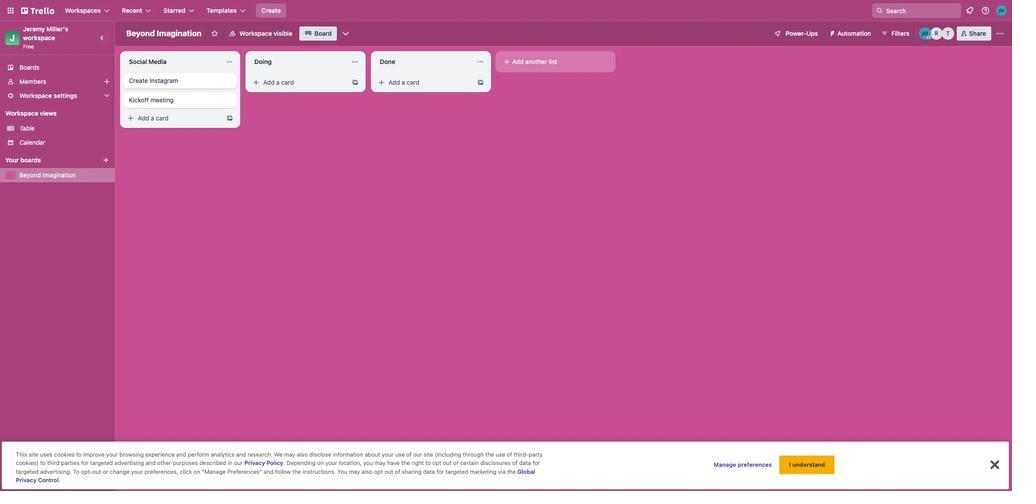 Task type: vqa. For each thing, say whether or not it's contained in the screenshot.
R
yes



Task type: locate. For each thing, give the bounding box(es) containing it.
templates button
[[201, 4, 251, 18]]

workspace up table
[[5, 110, 38, 117]]

1 horizontal spatial on
[[317, 460, 324, 467]]

free
[[23, 43, 34, 50]]

beyond imagination down starred
[[126, 29, 202, 38]]

sharing
[[402, 469, 422, 476]]

card down meeting
[[156, 114, 169, 122]]

1 vertical spatial sm image
[[503, 57, 512, 66]]

0 vertical spatial also
[[297, 452, 308, 459]]

your down disclose
[[326, 460, 337, 467]]

power-
[[786, 30, 807, 37]]

1 horizontal spatial beyond
[[126, 29, 155, 38]]

filters
[[892, 30, 910, 37]]

0 horizontal spatial add a card link
[[124, 112, 223, 125]]

2 site from the left
[[424, 452, 434, 459]]

share button
[[957, 27, 992, 41]]

0 vertical spatial .
[[283, 460, 285, 467]]

add down done text field
[[389, 79, 400, 86]]

add down kickoff
[[138, 114, 149, 122]]

a for sm icon for add a card
[[276, 79, 280, 86]]

opt down (including
[[433, 460, 442, 467]]

may right the we
[[284, 452, 295, 459]]

0 horizontal spatial create from template… image
[[352, 79, 359, 86]]

0 horizontal spatial opt
[[374, 469, 383, 476]]

workspace settings
[[19, 92, 77, 99]]

add a card link
[[249, 76, 348, 89], [375, 76, 474, 89], [124, 112, 223, 125]]

imagination
[[157, 29, 202, 38], [43, 171, 76, 179]]

purposes
[[173, 460, 198, 467]]

the right via
[[508, 469, 516, 476]]

manage
[[714, 462, 737, 469]]

beyond imagination inside 'beyond imagination' link
[[19, 171, 76, 179]]

manage preferences
[[714, 462, 773, 469]]

disclose
[[310, 452, 332, 459]]

0 horizontal spatial use
[[395, 452, 405, 459]]

the inside this site uses cookies to improve your browsing experience and perform analytics and research. we may also disclose information about your use of our site (including through the use of third-party cookies) to third parties for targeted advertising and other purposes described in our
[[486, 452, 494, 459]]

members
[[19, 78, 46, 85]]

1 vertical spatial workspace
[[19, 92, 52, 99]]

0 horizontal spatial add a card
[[138, 114, 169, 122]]

1 vertical spatial also
[[362, 469, 373, 476]]

sm image
[[377, 78, 386, 87], [126, 114, 135, 123]]

out
[[443, 460, 452, 467], [93, 469, 101, 476], [385, 469, 393, 476]]

and up preferences"
[[236, 452, 246, 459]]

0 vertical spatial beyond
[[126, 29, 155, 38]]

to down uses
[[40, 460, 46, 467]]

your
[[106, 452, 118, 459], [382, 452, 394, 459], [326, 460, 337, 467], [131, 469, 143, 476]]

0 horizontal spatial privacy
[[16, 477, 37, 485]]

out down (including
[[443, 460, 452, 467]]

0 notifications image
[[965, 5, 976, 16]]

boards
[[19, 64, 39, 71]]

beyond imagination down 'your boards with 1 items' element
[[19, 171, 76, 179]]

browsing
[[120, 452, 144, 459]]

your right 'improve'
[[106, 452, 118, 459]]

0 horizontal spatial for
[[81, 460, 89, 467]]

1 horizontal spatial create
[[262, 7, 281, 14]]

out down have
[[385, 469, 393, 476]]

beyond down boards at left
[[19, 171, 41, 179]]

0 horizontal spatial sm image
[[252, 78, 261, 87]]

workspace inside "dropdown button"
[[19, 92, 52, 99]]

targeted down cookies) at the left bottom of the page
[[16, 469, 39, 476]]

0 vertical spatial beyond imagination
[[126, 29, 202, 38]]

workspace down members
[[19, 92, 52, 99]]

0 horizontal spatial card
[[156, 114, 169, 122]]

0 vertical spatial opt
[[433, 460, 442, 467]]

0 vertical spatial sm image
[[826, 27, 838, 39]]

0 horizontal spatial sm image
[[126, 114, 135, 123]]

table link
[[19, 124, 110, 133]]

our right in
[[234, 460, 243, 467]]

. down the advertising.
[[59, 477, 60, 485]]

card down done text field
[[407, 79, 420, 86]]

create for create
[[262, 7, 281, 14]]

research.
[[248, 452, 273, 459]]

preferences,
[[145, 469, 178, 476]]

we
[[274, 452, 283, 459]]

also
[[297, 452, 308, 459], [362, 469, 373, 476]]

privacy alert dialog
[[2, 442, 1009, 490]]

workspace visible button
[[224, 27, 298, 41]]

Search field
[[884, 4, 961, 17]]

a down the doing text box
[[276, 79, 280, 86]]

you
[[338, 469, 348, 476]]

analytics
[[211, 452, 235, 459]]

add a card link down kickoff meeting link
[[124, 112, 223, 125]]

1 horizontal spatial .
[[283, 460, 285, 467]]

kickoff
[[129, 96, 149, 104]]

1 horizontal spatial data
[[520, 460, 531, 467]]

to
[[73, 469, 80, 476]]

may inside this site uses cookies to improve your browsing experience and perform analytics and research. we may also disclose information about your use of our site (including through the use of third-party cookies) to third parties for targeted advertising and other purposes described in our
[[284, 452, 295, 459]]

1 horizontal spatial may
[[349, 469, 360, 476]]

kickoff meeting link
[[124, 92, 237, 108]]

and down experience
[[146, 460, 156, 467]]

2 horizontal spatial targeted
[[446, 469, 469, 476]]

add a card down kickoff meeting
[[138, 114, 169, 122]]

1 horizontal spatial add a card
[[263, 79, 294, 86]]

card for sm icon for add a card
[[281, 79, 294, 86]]

1 horizontal spatial privacy
[[245, 460, 265, 467]]

create from template… image for done text field
[[477, 79, 484, 86]]

privacy down cookies) at the left bottom of the page
[[16, 477, 37, 485]]

2 horizontal spatial add a card
[[389, 79, 420, 86]]

add for create from template… icon
[[138, 114, 149, 122]]

a for sm image for create from template… icon
[[151, 114, 154, 122]]

add a card for done text field
[[389, 79, 420, 86]]

1 horizontal spatial card
[[281, 79, 294, 86]]

0 horizontal spatial beyond
[[19, 171, 41, 179]]

and down privacy policy
[[264, 469, 274, 476]]

a
[[276, 79, 280, 86], [402, 79, 405, 86], [151, 114, 154, 122]]

a down done text field
[[402, 79, 405, 86]]

your boards with 1 items element
[[5, 155, 89, 166]]

global
[[518, 469, 536, 476]]

1 horizontal spatial targeted
[[90, 460, 113, 467]]

0 vertical spatial create
[[262, 7, 281, 14]]

your
[[5, 156, 19, 164]]

1 vertical spatial privacy
[[16, 477, 37, 485]]

privacy
[[245, 460, 265, 467], [16, 477, 37, 485]]

0 horizontal spatial site
[[29, 452, 38, 459]]

. up follow
[[283, 460, 285, 467]]

create
[[262, 7, 281, 14], [129, 77, 148, 84]]

1 horizontal spatial sm image
[[377, 78, 386, 87]]

0 horizontal spatial create
[[129, 77, 148, 84]]

change
[[110, 469, 130, 476]]

recent button
[[117, 4, 157, 18]]

workspace
[[240, 30, 272, 37], [19, 92, 52, 99], [5, 110, 38, 117]]

data up 'global' at bottom
[[520, 460, 531, 467]]

1 vertical spatial opt
[[374, 469, 383, 476]]

miller's
[[47, 25, 68, 33]]

add another list
[[513, 58, 558, 65]]

on
[[317, 460, 324, 467], [194, 469, 200, 476]]

our up 'right'
[[414, 452, 422, 459]]

kickoff meeting
[[129, 96, 174, 104]]

2 horizontal spatial card
[[407, 79, 420, 86]]

workspace settings button
[[0, 89, 115, 103]]

r
[[935, 30, 939, 37]]

t button
[[942, 27, 955, 40]]

0 vertical spatial workspace
[[240, 30, 272, 37]]

targeted up or
[[90, 460, 113, 467]]

i understand
[[790, 462, 826, 469]]

about
[[365, 452, 380, 459]]

add a card link down done text field
[[375, 76, 474, 89]]

1 vertical spatial data
[[423, 469, 435, 476]]

third
[[47, 460, 60, 467]]

sm image inside automation button
[[826, 27, 838, 39]]

terryturtle85 (terryturtle85) image
[[942, 27, 955, 40]]

beyond imagination inside beyond imagination text box
[[126, 29, 202, 38]]

marketing
[[470, 469, 497, 476]]

create inside button
[[262, 7, 281, 14]]

board link
[[300, 27, 337, 41]]

2 horizontal spatial may
[[375, 460, 386, 467]]

automation
[[838, 30, 872, 37]]

1 horizontal spatial opt
[[433, 460, 442, 467]]

workspace left visible
[[240, 30, 272, 37]]

for down 'party'
[[533, 460, 540, 467]]

the down depending
[[293, 469, 301, 476]]

other
[[157, 460, 171, 467]]

understand
[[793, 462, 826, 469]]

may
[[284, 452, 295, 459], [375, 460, 386, 467], [349, 469, 360, 476]]

board
[[315, 30, 332, 37]]

.
[[283, 460, 285, 467], [59, 477, 60, 485]]

workspace for workspace settings
[[19, 92, 52, 99]]

also up depending
[[297, 452, 308, 459]]

may down about
[[375, 460, 386, 467]]

2 create from template… image from the left
[[477, 79, 484, 86]]

on down disclose
[[317, 460, 324, 467]]

card down the doing text box
[[281, 79, 294, 86]]

add down the doing text box
[[263, 79, 275, 86]]

this
[[16, 452, 27, 459]]

use up have
[[395, 452, 405, 459]]

1 horizontal spatial beyond imagination
[[126, 29, 202, 38]]

privacy down research.
[[245, 460, 265, 467]]

also inside . depending on your location, you may have the right to opt out of certain disclosures of data for targeted advertising. to opt-out or change your preferences, click on "manage preferences" and follow the instructions. you may also opt out of sharing data for targeted marketing via the
[[362, 469, 373, 476]]

or
[[103, 469, 108, 476]]

1 horizontal spatial our
[[414, 452, 422, 459]]

sm image for automation
[[826, 27, 838, 39]]

add left another
[[513, 58, 524, 65]]

2 vertical spatial workspace
[[5, 110, 38, 117]]

a down kickoff meeting
[[151, 114, 154, 122]]

the up disclosures
[[486, 452, 494, 459]]

1 vertical spatial beyond imagination
[[19, 171, 76, 179]]

sm image inside add another list link
[[503, 57, 512, 66]]

1 horizontal spatial add a card link
[[249, 76, 348, 89]]

1 horizontal spatial use
[[496, 452, 506, 459]]

through
[[463, 452, 484, 459]]

open information menu image
[[982, 6, 991, 15]]

2 horizontal spatial a
[[402, 79, 405, 86]]

card for sm image for create from template… icon
[[156, 114, 169, 122]]

. inside . depending on your location, you may have the right to opt out of certain disclosures of data for targeted advertising. to opt-out or change your preferences, click on "manage preferences" and follow the instructions. you may also opt out of sharing data for targeted marketing via the
[[283, 460, 285, 467]]

jeremy miller's workspace link
[[23, 25, 70, 42]]

1 vertical spatial sm image
[[126, 114, 135, 123]]

for down (including
[[437, 469, 444, 476]]

add a card down done text field
[[389, 79, 420, 86]]

recent
[[122, 7, 142, 14]]

0 horizontal spatial our
[[234, 460, 243, 467]]

the up sharing
[[402, 460, 410, 467]]

list
[[549, 58, 558, 65]]

1 vertical spatial .
[[59, 477, 60, 485]]

1 horizontal spatial imagination
[[157, 29, 202, 38]]

beyond down recent popup button
[[126, 29, 155, 38]]

0 horizontal spatial targeted
[[16, 469, 39, 476]]

targeted down certain at the bottom of page
[[446, 469, 469, 476]]

follow
[[275, 469, 291, 476]]

boards
[[20, 156, 41, 164]]

information
[[333, 452, 364, 459]]

0 vertical spatial privacy
[[245, 460, 265, 467]]

to
[[76, 452, 82, 459], [40, 460, 46, 467], [426, 460, 431, 467]]

opt down about
[[374, 469, 383, 476]]

to up 'parties'
[[76, 452, 82, 459]]

0 horizontal spatial .
[[59, 477, 60, 485]]

imagination down 'your boards with 1 items' element
[[43, 171, 76, 179]]

0 horizontal spatial may
[[284, 452, 295, 459]]

2 vertical spatial may
[[349, 469, 360, 476]]

1 horizontal spatial also
[[362, 469, 373, 476]]

2 horizontal spatial to
[[426, 460, 431, 467]]

cookies
[[54, 452, 75, 459]]

2 horizontal spatial sm image
[[826, 27, 838, 39]]

Board name text field
[[122, 27, 206, 41]]

create up workspace visible
[[262, 7, 281, 14]]

create from template… image
[[226, 115, 233, 122]]

1 horizontal spatial create from template… image
[[477, 79, 484, 86]]

create from template… image
[[352, 79, 359, 86], [477, 79, 484, 86]]

beyond imagination
[[126, 29, 202, 38], [19, 171, 76, 179]]

0 vertical spatial imagination
[[157, 29, 202, 38]]

your up have
[[382, 452, 394, 459]]

may down location,
[[349, 469, 360, 476]]

0 vertical spatial data
[[520, 460, 531, 467]]

sm image
[[826, 27, 838, 39], [503, 57, 512, 66], [252, 78, 261, 87]]

create up kickoff
[[129, 77, 148, 84]]

imagination down starred dropdown button
[[157, 29, 202, 38]]

for up opt- at the bottom of the page
[[81, 460, 89, 467]]

site up 'right'
[[424, 452, 434, 459]]

search image
[[877, 7, 884, 14]]

add a card link down the doing text box
[[249, 76, 348, 89]]

workspace inside button
[[240, 30, 272, 37]]

2 horizontal spatial add a card link
[[375, 76, 474, 89]]

1 horizontal spatial sm image
[[503, 57, 512, 66]]

0 horizontal spatial a
[[151, 114, 154, 122]]

1 horizontal spatial site
[[424, 452, 434, 459]]

0 horizontal spatial imagination
[[43, 171, 76, 179]]

of down the third-
[[513, 460, 518, 467]]

site
[[29, 452, 38, 459], [424, 452, 434, 459]]

data down 'right'
[[423, 469, 435, 476]]

0 vertical spatial may
[[284, 452, 295, 459]]

1 horizontal spatial a
[[276, 79, 280, 86]]

beyond imagination link
[[19, 171, 110, 180]]

1 vertical spatial create
[[129, 77, 148, 84]]

preferences
[[738, 462, 773, 469]]

1 create from template… image from the left
[[352, 79, 359, 86]]

data
[[520, 460, 531, 467], [423, 469, 435, 476]]

and up purposes
[[176, 452, 186, 459]]

1 vertical spatial our
[[234, 460, 243, 467]]

0 vertical spatial sm image
[[377, 78, 386, 87]]

0 horizontal spatial beyond imagination
[[19, 171, 76, 179]]

targeted inside this site uses cookies to improve your browsing experience and perform analytics and research. we may also disclose information about your use of our site (including through the use of third-party cookies) to third parties for targeted advertising and other purposes described in our
[[90, 460, 113, 467]]

1 horizontal spatial to
[[76, 452, 82, 459]]

out left or
[[93, 469, 101, 476]]

site up cookies) at the left bottom of the page
[[29, 452, 38, 459]]

opt
[[433, 460, 442, 467], [374, 469, 383, 476]]

on right click
[[194, 469, 200, 476]]

also down you
[[362, 469, 373, 476]]

use
[[395, 452, 405, 459], [496, 452, 506, 459]]

2 vertical spatial sm image
[[252, 78, 261, 87]]

add a card down the doing text box
[[263, 79, 294, 86]]

1 vertical spatial on
[[194, 469, 200, 476]]

to right 'right'
[[426, 460, 431, 467]]

use up disclosures
[[496, 452, 506, 459]]

sm image for create from template… image related to done text field
[[377, 78, 386, 87]]

0 horizontal spatial also
[[297, 452, 308, 459]]



Task type: describe. For each thing, give the bounding box(es) containing it.
0 horizontal spatial on
[[194, 469, 200, 476]]

of down have
[[395, 469, 400, 476]]

0 horizontal spatial data
[[423, 469, 435, 476]]

create for create instagram
[[129, 77, 148, 84]]

show menu image
[[996, 29, 1005, 38]]

parties
[[61, 460, 80, 467]]

another
[[526, 58, 548, 65]]

automation button
[[826, 27, 877, 41]]

1 vertical spatial beyond
[[19, 171, 41, 179]]

1 vertical spatial imagination
[[43, 171, 76, 179]]

in
[[228, 460, 233, 467]]

sm image for create from template… icon
[[126, 114, 135, 123]]

"manage
[[202, 469, 226, 476]]

jeremy
[[23, 25, 45, 33]]

sm image for add a card
[[252, 78, 261, 87]]

1 use from the left
[[395, 452, 405, 459]]

instructions.
[[303, 469, 336, 476]]

star or unstar board image
[[211, 30, 218, 37]]

for inside this site uses cookies to improve your browsing experience and perform analytics and research. we may also disclose information about your use of our site (including through the use of third-party cookies) to third parties for targeted advertising and other purposes described in our
[[81, 460, 89, 467]]

try
[[20, 475, 29, 483]]

improve
[[83, 452, 105, 459]]

free
[[58, 475, 69, 483]]

primary element
[[0, 0, 1013, 21]]

add for create from template… image related to done text field
[[389, 79, 400, 86]]

r button
[[931, 27, 943, 40]]

workspace views
[[5, 110, 57, 117]]

table
[[19, 125, 35, 132]]

certain
[[461, 460, 479, 467]]

a for sm image associated with create from template… image related to done text field
[[402, 79, 405, 86]]

to inside . depending on your location, you may have the right to opt out of certain disclosures of data for targeted advertising. to opt-out or change your preferences, click on "manage preferences" and follow the instructions. you may also opt out of sharing data for targeted marketing via the
[[426, 460, 431, 467]]

0 vertical spatial our
[[414, 452, 422, 459]]

workspace
[[23, 34, 55, 42]]

settings
[[54, 92, 77, 99]]

opt-
[[81, 469, 93, 476]]

beyond inside text box
[[126, 29, 155, 38]]

0 horizontal spatial to
[[40, 460, 46, 467]]

of up 'right'
[[407, 452, 412, 459]]

add a card link for the doing text box
[[249, 76, 348, 89]]

create instagram
[[129, 77, 178, 84]]

also inside this site uses cookies to improve your browsing experience and perform analytics and research. we may also disclose information about your use of our site (including through the use of third-party cookies) to third parties for targeted advertising and other purposes described in our
[[297, 452, 308, 459]]

card for sm image associated with create from template… image related to done text field
[[407, 79, 420, 86]]

customize views image
[[342, 29, 351, 38]]

. depending on your location, you may have the right to opt out of certain disclosures of data for targeted advertising. to opt-out or change your preferences, click on "manage preferences" and follow the instructions. you may also opt out of sharing data for targeted marketing via the
[[16, 460, 540, 476]]

create from template… image for the doing text box
[[352, 79, 359, 86]]

meeting
[[151, 96, 174, 104]]

rubyanndersson (rubyanndersson) image
[[931, 27, 943, 40]]

this member is an admin of this board. image
[[927, 36, 931, 40]]

try premium free button
[[5, 472, 108, 487]]

1 vertical spatial may
[[375, 460, 386, 467]]

add another list link
[[499, 55, 612, 69]]

policy
[[267, 460, 283, 467]]

click
[[180, 469, 192, 476]]

. for .
[[59, 477, 60, 485]]

workspaces
[[65, 7, 101, 14]]

jeremy miller (jeremymiller198) image
[[919, 27, 932, 40]]

2 use from the left
[[496, 452, 506, 459]]

2 horizontal spatial for
[[533, 460, 540, 467]]

add a card link for done text field
[[375, 76, 474, 89]]

your down advertising
[[131, 469, 143, 476]]

privacy policy
[[245, 460, 283, 467]]

control
[[38, 477, 59, 485]]

manage preferences button
[[714, 457, 773, 474]]

calendar
[[19, 139, 45, 146]]

members link
[[0, 75, 115, 89]]

jeremy miller (jeremymiller198) image
[[997, 5, 1007, 16]]

workspace visible
[[240, 30, 293, 37]]

1 horizontal spatial out
[[385, 469, 393, 476]]

third-
[[514, 452, 529, 459]]

privacy inside global privacy control
[[16, 477, 37, 485]]

of left the third-
[[507, 452, 513, 459]]

global privacy control link
[[16, 469, 536, 485]]

Done text field
[[375, 55, 472, 69]]

advertising.
[[40, 469, 72, 476]]

power-ups button
[[769, 27, 824, 41]]

power-ups
[[786, 30, 819, 37]]

your boards
[[5, 156, 41, 164]]

ups
[[807, 30, 819, 37]]

add a card for the doing text box
[[263, 79, 294, 86]]

create instagram link
[[124, 73, 237, 89]]

and inside . depending on your location, you may have the right to opt out of certain disclosures of data for targeted advertising. to opt-out or change your preferences, click on "manage preferences" and follow the instructions. you may also opt out of sharing data for targeted marketing via the
[[264, 469, 274, 476]]

party
[[529, 452, 543, 459]]

Doing text field
[[249, 55, 346, 69]]

have
[[387, 460, 400, 467]]

share
[[970, 30, 987, 37]]

add for create from template… image related to the doing text box
[[263, 79, 275, 86]]

right
[[412, 460, 424, 467]]

advertising
[[115, 460, 144, 467]]

. for . depending on your location, you may have the right to opt out of certain disclosures of data for targeted advertising. to opt-out or change your preferences, click on "manage preferences" and follow the instructions. you may also opt out of sharing data for targeted marketing via the
[[283, 460, 285, 467]]

perform
[[188, 452, 209, 459]]

experience
[[145, 452, 175, 459]]

depending
[[287, 460, 316, 467]]

preferences"
[[227, 469, 262, 476]]

t
[[947, 30, 950, 37]]

2 horizontal spatial out
[[443, 460, 452, 467]]

described
[[200, 460, 226, 467]]

0 horizontal spatial out
[[93, 469, 101, 476]]

Social Media text field
[[124, 55, 221, 69]]

uses
[[40, 452, 53, 459]]

boards link
[[0, 61, 115, 75]]

j
[[10, 33, 15, 43]]

you
[[364, 460, 373, 467]]

workspace for workspace views
[[5, 110, 38, 117]]

1 horizontal spatial for
[[437, 469, 444, 476]]

visible
[[274, 30, 293, 37]]

disclosures
[[481, 460, 511, 467]]

try premium free
[[20, 475, 69, 483]]

imagination inside text box
[[157, 29, 202, 38]]

privacy policy link
[[245, 460, 283, 467]]

views
[[40, 110, 57, 117]]

templates
[[207, 7, 237, 14]]

back to home image
[[21, 4, 54, 18]]

jeremy miller's workspace free
[[23, 25, 70, 50]]

workspace for workspace visible
[[240, 30, 272, 37]]

workspaces button
[[60, 4, 115, 18]]

starred button
[[158, 4, 200, 18]]

add board image
[[103, 157, 110, 164]]

this site uses cookies to improve your browsing experience and perform analytics and research. we may also disclose information about your use of our site (including through the use of third-party cookies) to third parties for targeted advertising and other purposes described in our
[[16, 452, 543, 467]]

location,
[[339, 460, 362, 467]]

0 vertical spatial on
[[317, 460, 324, 467]]

filters button
[[879, 27, 913, 41]]

workspace navigation collapse icon image
[[96, 32, 109, 44]]

1 site from the left
[[29, 452, 38, 459]]

of down (including
[[454, 460, 459, 467]]



